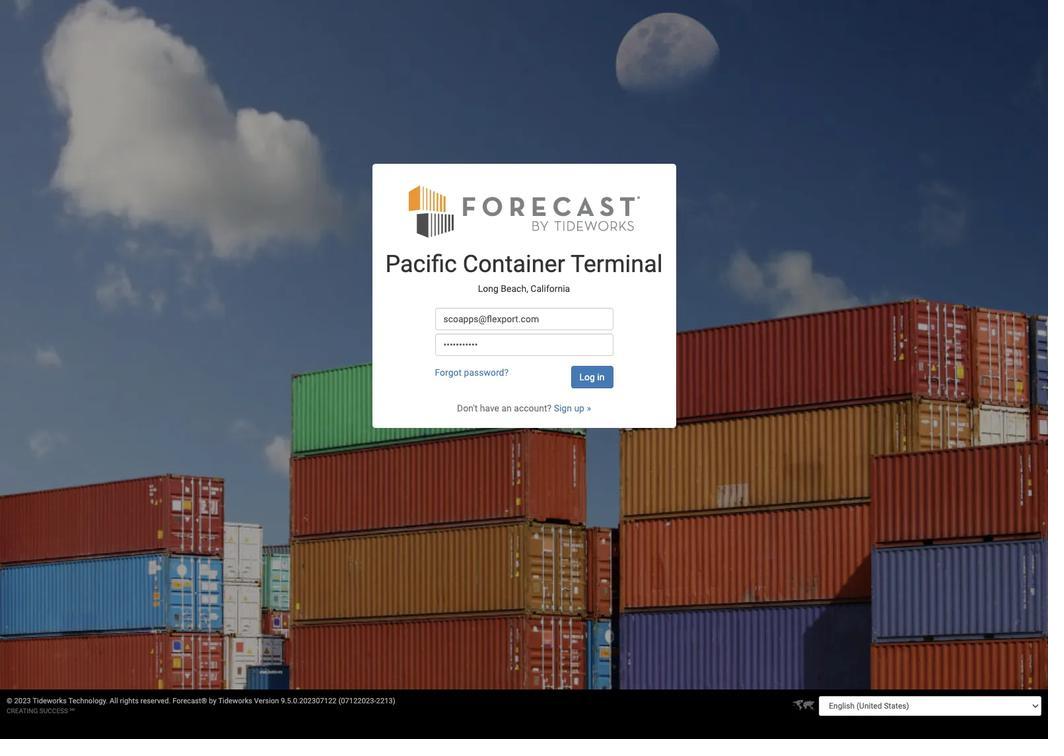 Task type: locate. For each thing, give the bounding box(es) containing it.
success
[[39, 707, 68, 715]]

forgot
[[435, 367, 462, 378]]

version
[[254, 697, 279, 705]]

long
[[478, 284, 499, 294]]

forecast® by tideworks image
[[409, 183, 640, 238]]

0 horizontal spatial tideworks
[[33, 697, 67, 705]]

©
[[7, 697, 12, 705]]

creating
[[7, 707, 38, 715]]

don't have an account? sign up »
[[457, 403, 591, 413]]

tideworks right by
[[218, 697, 252, 705]]

2023
[[14, 697, 31, 705]]

(07122023-
[[338, 697, 376, 705]]

Email or username text field
[[435, 308, 613, 330]]

℠
[[70, 707, 75, 715]]

technology.
[[68, 697, 108, 705]]

tideworks
[[33, 697, 67, 705], [218, 697, 252, 705]]

1 tideworks from the left
[[33, 697, 67, 705]]

forgot password? log in
[[435, 367, 605, 382]]

forecast®
[[173, 697, 207, 705]]

tideworks up the success on the left
[[33, 697, 67, 705]]

1 horizontal spatial tideworks
[[218, 697, 252, 705]]

log in button
[[571, 366, 613, 388]]

all
[[110, 697, 118, 705]]

Password password field
[[435, 333, 613, 356]]

in
[[597, 372, 605, 382]]

password?
[[464, 367, 509, 378]]

container
[[463, 250, 565, 278]]

account?
[[514, 403, 552, 413]]

© 2023 tideworks technology. all rights reserved. forecast® by tideworks version 9.5.0.202307122 (07122023-2213) creating success ℠
[[7, 697, 395, 715]]



Task type: vqa. For each thing, say whether or not it's contained in the screenshot.
reserved.
yes



Task type: describe. For each thing, give the bounding box(es) containing it.
rights
[[120, 697, 139, 705]]

an
[[502, 403, 512, 413]]

beach,
[[501, 284, 528, 294]]

2213)
[[376, 697, 395, 705]]

sign up » link
[[554, 403, 591, 413]]

2 tideworks from the left
[[218, 697, 252, 705]]

terminal
[[571, 250, 663, 278]]

reserved.
[[141, 697, 171, 705]]

california
[[531, 284, 570, 294]]

»
[[587, 403, 591, 413]]

don't
[[457, 403, 478, 413]]

sign
[[554, 403, 572, 413]]

up
[[574, 403, 585, 413]]

pacific container terminal long beach, california
[[385, 250, 663, 294]]

9.5.0.202307122
[[281, 697, 337, 705]]

have
[[480, 403, 499, 413]]

log
[[580, 372, 595, 382]]

forgot password? link
[[435, 367, 509, 378]]

pacific
[[385, 250, 457, 278]]

by
[[209, 697, 217, 705]]



